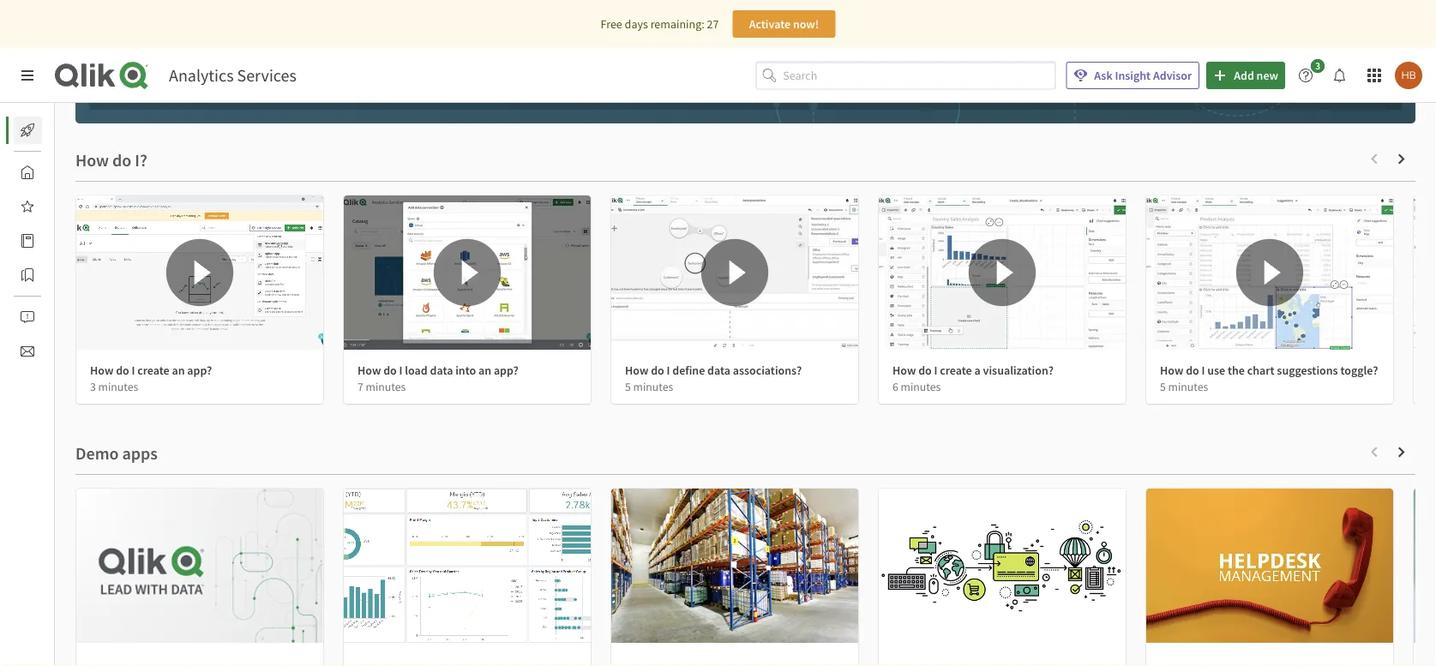Task type: vqa. For each thing, say whether or not it's contained in the screenshot.
create for a
yes



Task type: locate. For each thing, give the bounding box(es) containing it.
2 5 from the left
[[1160, 379, 1166, 394]]

add new button
[[1207, 62, 1285, 89]]

3 down how do i create an app? element
[[90, 379, 96, 394]]

toggle?
[[1341, 363, 1378, 378]]

do
[[116, 363, 129, 378], [383, 363, 397, 378], [651, 363, 664, 378], [919, 363, 932, 378], [1186, 363, 1199, 378]]

minutes inside how do i create an app? 3 minutes
[[98, 379, 138, 394]]

how do i create an app? image
[[76, 196, 323, 350]]

how inside how do i create an app? 3 minutes
[[90, 363, 113, 378]]

i inside how do i use the chart suggestions toggle? 5 minutes
[[1202, 363, 1205, 378]]

how do i load data into an app? 7 minutes
[[358, 363, 519, 394]]

how inside how do i load data into an app? 7 minutes
[[358, 363, 381, 378]]

1 horizontal spatial 5
[[1160, 379, 1166, 394]]

subscriptions image
[[21, 345, 34, 358]]

3 do from the left
[[651, 363, 664, 378]]

1 horizontal spatial 3
[[1315, 59, 1321, 72]]

an inside how do i create an app? 3 minutes
[[172, 363, 185, 378]]

2 data from the left
[[707, 363, 731, 378]]

1 data from the left
[[430, 363, 453, 378]]

6
[[893, 379, 899, 394]]

ask insight advisor button
[[1066, 62, 1200, 89]]

5 minutes from the left
[[1168, 379, 1208, 394]]

minutes for how do i create an app?
[[98, 379, 138, 394]]

data
[[430, 363, 453, 378], [707, 363, 731, 378]]

1 do from the left
[[116, 363, 129, 378]]

i inside how do i define data associations? 5 minutes
[[667, 363, 670, 378]]

2 do from the left
[[383, 363, 397, 378]]

minutes down define at the bottom
[[633, 379, 673, 394]]

0 horizontal spatial 5
[[625, 379, 631, 394]]

1 5 from the left
[[625, 379, 631, 394]]

data inside how do i define data associations? 5 minutes
[[707, 363, 731, 378]]

27
[[707, 16, 719, 32]]

home
[[55, 165, 85, 180]]

create inside how do i create an app? 3 minutes
[[137, 363, 170, 378]]

an inside how do i load data into an app? 7 minutes
[[479, 363, 491, 378]]

how do i load data into an app? image
[[344, 196, 591, 350]]

free
[[601, 16, 622, 32]]

4 i from the left
[[934, 363, 938, 378]]

do for how do i define data associations?
[[651, 363, 664, 378]]

3
[[1315, 59, 1321, 72], [90, 379, 96, 394]]

4 do from the left
[[919, 363, 932, 378]]

i for how do i load data into an app?
[[399, 363, 403, 378]]

minutes
[[98, 379, 138, 394], [366, 379, 406, 394], [633, 379, 673, 394], [901, 379, 941, 394], [1168, 379, 1208, 394]]

new
[[1257, 68, 1279, 83]]

app? inside how do i load data into an app? 7 minutes
[[494, 363, 519, 378]]

i inside how do i load data into an app? 7 minutes
[[399, 363, 403, 378]]

alerts image
[[21, 310, 34, 324]]

2 app? from the left
[[494, 363, 519, 378]]

3 i from the left
[[667, 363, 670, 378]]

1 app? from the left
[[187, 363, 212, 378]]

do inside how do i define data associations? 5 minutes
[[651, 363, 664, 378]]

i for how do i create a visualization?
[[934, 363, 938, 378]]

main content
[[55, 0, 1436, 666]]

1 how from the left
[[90, 363, 113, 378]]

days
[[625, 16, 648, 32]]

2 i from the left
[[399, 363, 403, 378]]

3 right new
[[1315, 59, 1321, 72]]

i inside how do i create a visualization? 6 minutes
[[934, 363, 938, 378]]

data for into
[[430, 363, 453, 378]]

how do i define data associations? image
[[611, 196, 858, 350]]

associations?
[[733, 363, 802, 378]]

activate now!
[[749, 16, 819, 32]]

minutes inside how do i define data associations? 5 minutes
[[633, 379, 673, 394]]

2 how from the left
[[358, 363, 381, 378]]

minutes for how do i define data associations?
[[633, 379, 673, 394]]

do inside how do i use the chart suggestions toggle? 5 minutes
[[1186, 363, 1199, 378]]

remaining:
[[651, 16, 705, 32]]

1 horizontal spatial an
[[479, 363, 491, 378]]

2 create from the left
[[940, 363, 972, 378]]

3 button
[[1292, 59, 1330, 89]]

home link
[[14, 159, 85, 186]]

4 minutes from the left
[[901, 379, 941, 394]]

data right define at the bottom
[[707, 363, 731, 378]]

how do i interact with visualizations? image
[[1414, 196, 1436, 350]]

into
[[456, 363, 476, 378]]

app? inside how do i create an app? 3 minutes
[[187, 363, 212, 378]]

searchbar element
[[756, 61, 1056, 89]]

5 how from the left
[[1160, 363, 1184, 378]]

how do i define data associations? 5 minutes
[[625, 363, 802, 394]]

free days remaining: 27
[[601, 16, 719, 32]]

catalog image
[[21, 234, 34, 248]]

main content containing how do i create an app?
[[55, 0, 1436, 666]]

activate
[[749, 16, 791, 32]]

the
[[1228, 363, 1245, 378]]

demo app - order-to-cash analytics image
[[879, 489, 1126, 643]]

favorites image
[[21, 200, 34, 214]]

0 horizontal spatial app?
[[187, 363, 212, 378]]

1 an from the left
[[172, 363, 185, 378]]

0 horizontal spatial 3
[[90, 379, 96, 394]]

now!
[[793, 16, 819, 32]]

do inside how do i load data into an app? 7 minutes
[[383, 363, 397, 378]]

data inside how do i load data into an app? 7 minutes
[[430, 363, 453, 378]]

demo app - sap procurement image
[[611, 489, 858, 643]]

1 vertical spatial 3
[[90, 379, 96, 394]]

i for how do i define data associations?
[[667, 363, 670, 378]]

minutes down use
[[1168, 379, 1208, 394]]

1 i from the left
[[132, 363, 135, 378]]

3 how from the left
[[625, 363, 649, 378]]

visualization?
[[983, 363, 1054, 378]]

use
[[1208, 363, 1226, 378]]

data left into
[[430, 363, 453, 378]]

5 do from the left
[[1186, 363, 1199, 378]]

5
[[625, 379, 631, 394], [1160, 379, 1166, 394]]

create
[[137, 363, 170, 378], [940, 363, 972, 378]]

minutes inside how do i use the chart suggestions toggle? 5 minutes
[[1168, 379, 1208, 394]]

1 horizontal spatial app?
[[494, 363, 519, 378]]

1 minutes from the left
[[98, 379, 138, 394]]

how inside how do i use the chart suggestions toggle? 5 minutes
[[1160, 363, 1184, 378]]

do inside how do i create a visualization? 6 minutes
[[919, 363, 932, 378]]

how
[[90, 363, 113, 378], [358, 363, 381, 378], [625, 363, 649, 378], [893, 363, 916, 378], [1160, 363, 1184, 378]]

do for how do i use the chart suggestions toggle?
[[1186, 363, 1199, 378]]

how do i create an app? 3 minutes
[[90, 363, 212, 394]]

how do i create a visualization? image
[[879, 196, 1126, 350]]

1 create from the left
[[137, 363, 170, 378]]

do inside how do i create an app? 3 minutes
[[116, 363, 129, 378]]

i inside how do i create an app? 3 minutes
[[132, 363, 135, 378]]

4 how from the left
[[893, 363, 916, 378]]

services
[[237, 65, 297, 86]]

1 horizontal spatial create
[[940, 363, 972, 378]]

app?
[[187, 363, 212, 378], [494, 363, 519, 378]]

create inside how do i create a visualization? 6 minutes
[[940, 363, 972, 378]]

0 vertical spatial 3
[[1315, 59, 1321, 72]]

0 horizontal spatial an
[[172, 363, 185, 378]]

2 an from the left
[[479, 363, 491, 378]]

0 horizontal spatial create
[[137, 363, 170, 378]]

load
[[405, 363, 428, 378]]

how inside how do i create a visualization? 6 minutes
[[893, 363, 916, 378]]

how inside how do i define data associations? 5 minutes
[[625, 363, 649, 378]]

minutes right 6
[[901, 379, 941, 394]]

minutes down how do i create an app? element
[[98, 379, 138, 394]]

analytics services
[[169, 65, 297, 86]]

0 horizontal spatial data
[[430, 363, 453, 378]]

an
[[172, 363, 185, 378], [479, 363, 491, 378]]

minutes for how do i create a visualization?
[[901, 379, 941, 394]]

minutes right 7
[[366, 379, 406, 394]]

5 i from the left
[[1202, 363, 1205, 378]]

minutes inside how do i create a visualization? 6 minutes
[[901, 379, 941, 394]]

3 minutes from the left
[[633, 379, 673, 394]]

do for how do i create an app?
[[116, 363, 129, 378]]

how for how do i load data into an app?
[[358, 363, 381, 378]]

i
[[132, 363, 135, 378], [399, 363, 403, 378], [667, 363, 670, 378], [934, 363, 938, 378], [1202, 363, 1205, 378]]

2 minutes from the left
[[366, 379, 406, 394]]

1 horizontal spatial data
[[707, 363, 731, 378]]



Task type: describe. For each thing, give the bounding box(es) containing it.
howard brown image
[[1395, 62, 1423, 89]]

open sidebar menu image
[[21, 69, 34, 82]]

how do i define data associations? element
[[625, 363, 802, 378]]

7
[[358, 379, 363, 394]]

navigation pane element
[[0, 110, 93, 372]]

demo app - pharma sales image
[[1414, 489, 1436, 643]]

activate now! link
[[733, 10, 836, 38]]

minutes inside how do i load data into an app? 7 minutes
[[366, 379, 406, 394]]

how for how do i create an app?
[[90, 363, 113, 378]]

alerts link
[[14, 304, 84, 331]]

a
[[975, 363, 981, 378]]

define
[[673, 363, 705, 378]]

do for how do i create a visualization?
[[919, 363, 932, 378]]

analytics
[[169, 65, 234, 86]]

i for how do i create an app?
[[132, 363, 135, 378]]

add new
[[1234, 68, 1279, 83]]

how do i create a visualization? 6 minutes
[[893, 363, 1054, 394]]

insight
[[1115, 68, 1151, 83]]

demo app - beginner's tutorial image
[[344, 489, 591, 643]]

catalog
[[55, 233, 93, 249]]

collections image
[[21, 268, 34, 282]]

chart
[[1247, 363, 1275, 378]]

how do i use the chart suggestions toggle? element
[[1160, 363, 1378, 378]]

5 inside how do i use the chart suggestions toggle? 5 minutes
[[1160, 379, 1166, 394]]

5 inside how do i define data associations? 5 minutes
[[625, 379, 631, 394]]

getting started image
[[21, 123, 34, 137]]

analytics services element
[[169, 65, 297, 86]]

ask insight advisor
[[1094, 68, 1192, 83]]

how do i load data into an app? element
[[358, 363, 519, 378]]

how do i create a visualization? element
[[893, 363, 1054, 378]]

how for how do i define data associations?
[[625, 363, 649, 378]]

i for how do i use the chart suggestions toggle?
[[1202, 363, 1205, 378]]

catalog link
[[14, 227, 93, 255]]

how do i use the chart suggestions toggle? 5 minutes
[[1160, 363, 1378, 394]]

ask
[[1094, 68, 1113, 83]]

advisor
[[1153, 68, 1192, 83]]

create for an
[[137, 363, 170, 378]]

how do i create an app? element
[[90, 363, 212, 378]]

add
[[1234, 68, 1254, 83]]

demo app - visualization showcase image
[[76, 489, 323, 643]]

how for how do i create a visualization?
[[893, 363, 916, 378]]

3 inside dropdown button
[[1315, 59, 1321, 72]]

data for associations?
[[707, 363, 731, 378]]

3 inside how do i create an app? 3 minutes
[[90, 379, 96, 394]]

create for a
[[940, 363, 972, 378]]

Search text field
[[783, 61, 1056, 89]]

how for how do i use the chart suggestions toggle?
[[1160, 363, 1184, 378]]

alerts
[[55, 310, 84, 325]]

how do i use the chart suggestions toggle? image
[[1146, 196, 1393, 350]]

suggestions
[[1277, 363, 1338, 378]]

do for how do i load data into an app?
[[383, 363, 397, 378]]

demo app - helpdesk management image
[[1146, 489, 1393, 643]]



